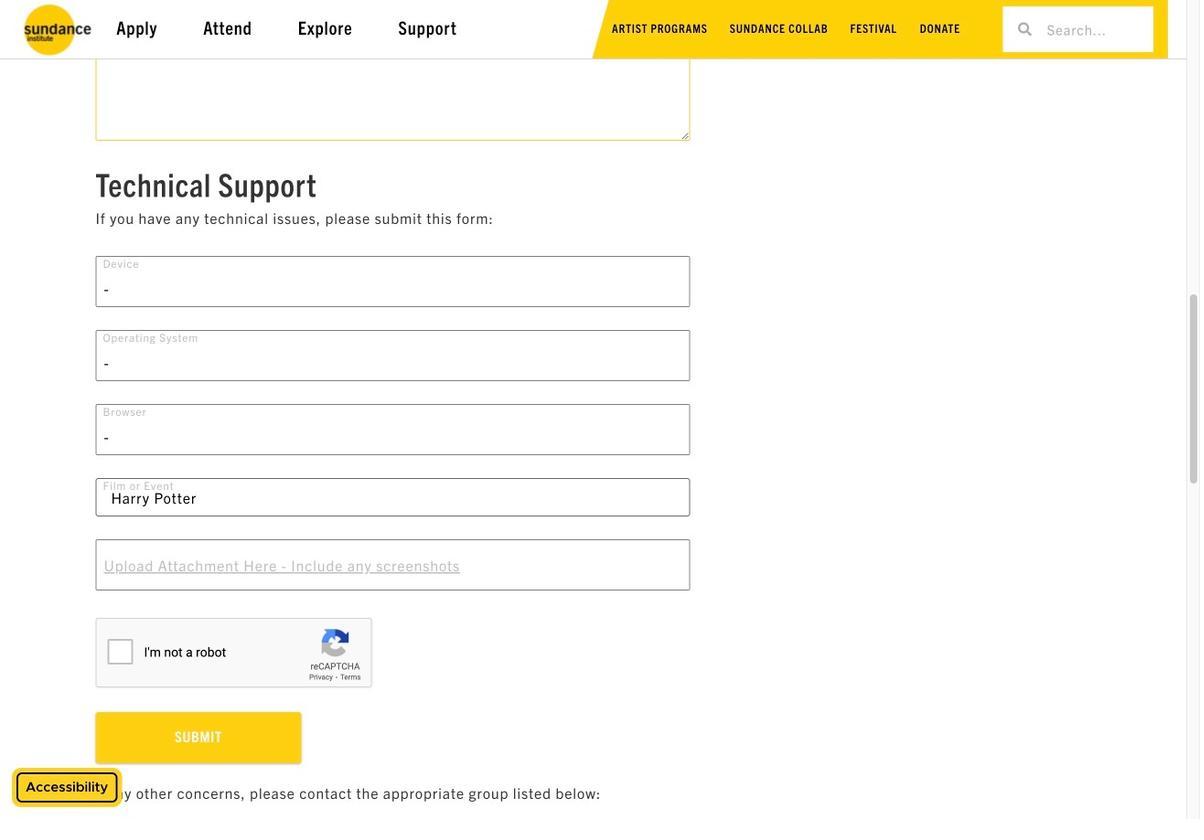 Task type: locate. For each thing, give the bounding box(es) containing it.
search image
[[1018, 22, 1032, 36]]

None submit
[[96, 713, 301, 764]]

None search field
[[1003, 6, 1154, 52]]

Search... search field
[[1032, 6, 1154, 52]]

None text field
[[96, 478, 690, 517]]



Task type: describe. For each thing, give the bounding box(es) containing it.
Please give us a detailed description of your issue *, including any film or event name,* so that we can better assist you. text field
[[96, 4, 690, 141]]

sundance institute image
[[22, 2, 95, 57]]



